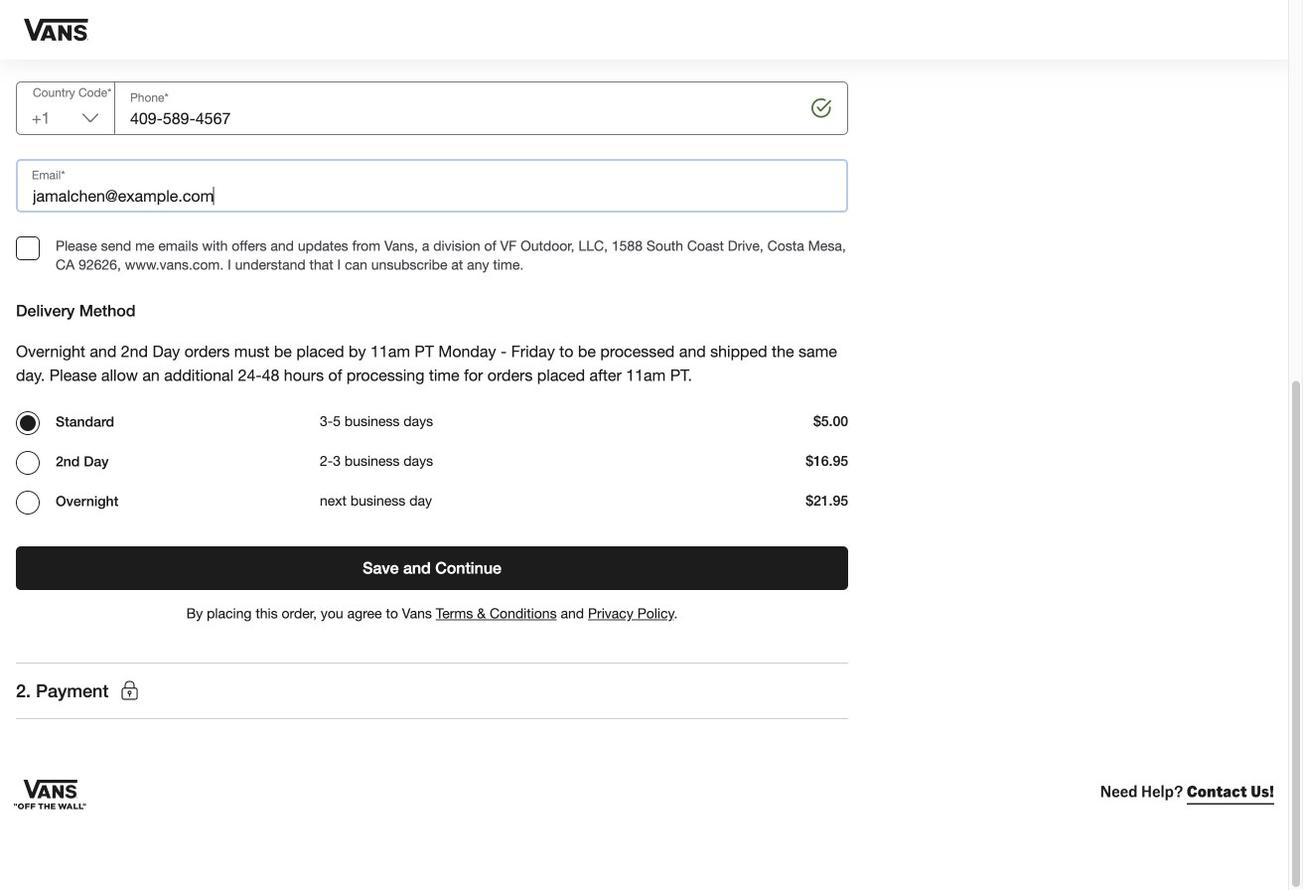 Task type: locate. For each thing, give the bounding box(es) containing it.
None text field
[[440, 4, 849, 58], [17, 5, 423, 57], [440, 4, 849, 58], [17, 5, 423, 57]]

Phone telephone field
[[114, 81, 849, 135]]

None checkbox
[[16, 236, 40, 260]]

None email field
[[16, 159, 849, 213]]



Task type: vqa. For each thing, say whether or not it's contained in the screenshot.
'Enter a location' text box
no



Task type: describe. For each thing, give the bounding box(es) containing it.
home page image
[[24, 0, 88, 62]]

vans image
[[14, 779, 86, 811]]



